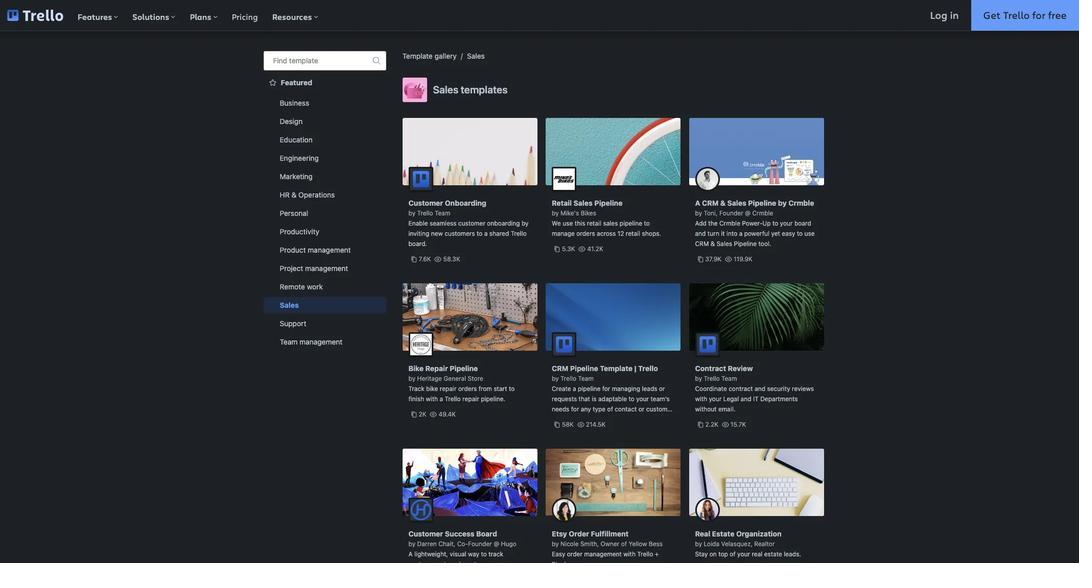 Task type: locate. For each thing, give the bounding box(es) containing it.
0 vertical spatial customer
[[409, 199, 443, 208]]

sales right gallery
[[467, 52, 485, 60]]

a inside customer onboarding by trello team enable seamless customer onboarding by inviting new customers to a shared trello board.
[[484, 230, 488, 238]]

pipeline
[[595, 199, 623, 208], [748, 199, 777, 208], [734, 240, 757, 248], [450, 364, 478, 373], [570, 364, 598, 373]]

for up adaptable
[[602, 385, 610, 393]]

customers
[[445, 230, 475, 238], [409, 561, 439, 564]]

use inside retail sales pipeline by mike's bikes we use this retail sales pipeline to manage orders across 12 retail shops.
[[563, 220, 573, 227]]

pipeline up that
[[578, 385, 601, 393]]

0 horizontal spatial and
[[695, 230, 706, 238]]

repair down general
[[440, 385, 457, 393]]

0 horizontal spatial of
[[607, 406, 613, 413]]

any
[[581, 406, 591, 413]]

1 horizontal spatial template
[[600, 364, 633, 373]]

a
[[484, 230, 488, 238], [739, 230, 743, 238], [573, 385, 576, 393], [440, 396, 443, 403]]

to left shared
[[477, 230, 483, 238]]

board
[[795, 220, 812, 227]]

resources button
[[265, 0, 325, 31]]

2 vertical spatial crm
[[552, 364, 569, 373]]

is
[[592, 396, 597, 403]]

sales up power-
[[728, 199, 747, 208]]

1 vertical spatial use
[[805, 230, 815, 238]]

nicole
[[561, 541, 579, 548]]

or
[[659, 385, 665, 393], [639, 406, 645, 413]]

retail down bikes
[[587, 220, 602, 227]]

management down the support link
[[300, 338, 343, 347]]

a right the create
[[573, 385, 576, 393]]

1 vertical spatial or
[[639, 406, 645, 413]]

leads.
[[784, 551, 801, 559]]

repair down from
[[463, 396, 479, 403]]

1 horizontal spatial @
[[745, 210, 751, 217]]

of left the yellow
[[621, 541, 627, 548]]

0 horizontal spatial orders
[[458, 385, 477, 393]]

customer up darren on the left
[[409, 530, 443, 539]]

a left shared
[[484, 230, 488, 238]]

crmble up into
[[720, 220, 741, 227]]

0 horizontal spatial &
[[292, 191, 297, 199]]

customer inside customer onboarding by trello team enable seamless customer onboarding by inviting new customers to a shared trello board.
[[458, 220, 486, 227]]

management down product management link
[[305, 264, 348, 273]]

use down 'board'
[[805, 230, 815, 238]]

1 vertical spatial crmble
[[753, 210, 774, 217]]

tool.
[[759, 240, 772, 248]]

or up 'team's'
[[659, 385, 665, 393]]

trello image
[[7, 10, 63, 21], [7, 10, 63, 21]]

0 horizontal spatial crmble
[[720, 220, 741, 227]]

pricing
[[232, 11, 258, 22]]

a inside a crm & sales pipeline by crmble by toni, founder @ crmble add the crmble power-up to your board and turn it into a powerful yet easy to use crm & sales pipeline tool.
[[695, 199, 701, 208]]

1 horizontal spatial for
[[602, 385, 610, 393]]

pipeline inside retail sales pipeline by mike's bikes we use this retail sales pipeline to manage orders across 12 retail shops.
[[620, 220, 643, 227]]

founder up into
[[720, 210, 744, 217]]

general
[[444, 375, 466, 383]]

0 vertical spatial customers
[[445, 230, 475, 238]]

crm
[[702, 199, 719, 208], [695, 240, 709, 248], [552, 364, 569, 373]]

1 horizontal spatial &
[[711, 240, 715, 248]]

1 horizontal spatial with
[[624, 551, 636, 559]]

trello team image up the create
[[552, 333, 577, 357]]

to inside retail sales pipeline by mike's bikes we use this retail sales pipeline to manage orders across 12 retail shops.
[[644, 220, 650, 227]]

your down "velasquez,"
[[738, 551, 750, 559]]

template inside crm pipeline template | trello by trello team create a pipeline for managing leads or requests that is adaptable to your team's needs for any type of contact or customer relationship management.
[[600, 364, 633, 373]]

0 vertical spatial of
[[607, 406, 613, 413]]

1 customer from the top
[[409, 199, 443, 208]]

1 horizontal spatial trello team image
[[552, 333, 577, 357]]

2 vertical spatial for
[[571, 406, 579, 413]]

darren chait, co-founder @ hugo image
[[409, 498, 433, 523]]

a inside customer success board by darren chait, co-founder @ hugo a lightweight, visual way to track customers at-a-glance!
[[409, 551, 413, 559]]

founder inside customer success board by darren chait, co-founder @ hugo a lightweight, visual way to track customers at-a-glance!
[[468, 541, 492, 548]]

trello right get
[[1004, 8, 1030, 22]]

success
[[445, 530, 475, 539]]

team
[[435, 210, 450, 217], [280, 338, 298, 347], [578, 375, 594, 383], [722, 375, 737, 383]]

1 vertical spatial trello team image
[[552, 333, 577, 357]]

management for product management
[[308, 246, 351, 255]]

template
[[403, 52, 433, 60], [600, 364, 633, 373]]

& up it
[[721, 199, 726, 208]]

team up that
[[578, 375, 594, 383]]

management down "productivity" link
[[308, 246, 351, 255]]

0 horizontal spatial sales link
[[263, 297, 386, 314]]

realtor
[[755, 541, 775, 548]]

orders inside bike repair pipeline by heritage general store track bike repair orders from start to finish with a trello repair pipeline.
[[458, 385, 477, 393]]

0 vertical spatial trello team image
[[409, 167, 433, 192]]

with up without
[[695, 396, 707, 403]]

pipeline inside crm pipeline template | trello by trello team create a pipeline for managing leads or requests that is adaptable to your team's needs for any type of contact or customer relationship management.
[[570, 364, 598, 373]]

for left any
[[571, 406, 579, 413]]

1 vertical spatial pipeline
[[578, 385, 601, 393]]

owner
[[601, 541, 620, 548]]

darren
[[417, 541, 437, 548]]

retail right 12
[[626, 230, 640, 238]]

powerful
[[745, 230, 770, 238]]

trello right the |
[[638, 364, 658, 373]]

trello inside etsy order fulfillment by nicole smith, owner of yellow bess easy order management with trello + etsy!
[[638, 551, 653, 559]]

and left it
[[741, 396, 752, 403]]

the
[[709, 220, 718, 227]]

customers down the 'lightweight,'
[[409, 561, 439, 564]]

hr
[[280, 191, 290, 199]]

0 horizontal spatial repair
[[440, 385, 457, 393]]

a up 49.4k
[[440, 396, 443, 403]]

0 horizontal spatial @
[[494, 541, 499, 548]]

0 horizontal spatial customer
[[458, 220, 486, 227]]

pipeline up general
[[450, 364, 478, 373]]

to inside customer onboarding by trello team enable seamless customer onboarding by inviting new customers to a shared trello board.
[[477, 230, 483, 238]]

12
[[618, 230, 624, 238]]

template left the |
[[600, 364, 633, 373]]

1 horizontal spatial of
[[621, 541, 627, 548]]

0 horizontal spatial with
[[426, 396, 438, 403]]

58k
[[562, 421, 574, 429]]

to up shops.
[[644, 220, 650, 227]]

0 horizontal spatial customers
[[409, 561, 439, 564]]

a inside crm pipeline template | trello by trello team create a pipeline for managing leads or requests that is adaptable to your team's needs for any type of contact or customer relationship management.
[[573, 385, 576, 393]]

pipeline up 12
[[620, 220, 643, 227]]

management for project management
[[305, 264, 348, 273]]

crmble up up
[[753, 210, 774, 217]]

trello team image for customer
[[409, 167, 433, 192]]

crm down turn
[[695, 240, 709, 248]]

team inside crm pipeline template | trello by trello team create a pipeline for managing leads or requests that is adaptable to your team's needs for any type of contact or customer relationship management.
[[578, 375, 594, 383]]

management down owner at the bottom of the page
[[584, 551, 622, 559]]

adaptable
[[598, 396, 627, 403]]

1 horizontal spatial pipeline
[[620, 220, 643, 227]]

get trello for free link
[[971, 0, 1079, 31]]

1 horizontal spatial a
[[695, 199, 701, 208]]

1 vertical spatial retail
[[626, 230, 640, 238]]

of inside the real estate organization by loida velasquez, realtor stay on top of your real estate leads.
[[730, 551, 736, 559]]

customer onboarding by trello team enable seamless customer onboarding by inviting new customers to a shared trello board.
[[409, 199, 529, 248]]

1 vertical spatial a
[[409, 551, 413, 559]]

1 vertical spatial customer
[[646, 406, 674, 413]]

1 horizontal spatial customer
[[646, 406, 674, 413]]

0 vertical spatial retail
[[587, 220, 602, 227]]

a crm & sales pipeline by crmble by toni, founder @ crmble add the crmble power-up to your board and turn it into a powerful yet easy to use crm & sales pipeline tool.
[[695, 199, 815, 248]]

glance!
[[455, 561, 476, 564]]

2 customer from the top
[[409, 530, 443, 539]]

trello team image
[[695, 333, 720, 357]]

and down add
[[695, 230, 706, 238]]

relationship
[[552, 416, 586, 424]]

trello up 49.4k
[[445, 396, 461, 403]]

pipeline up the sales
[[595, 199, 623, 208]]

a left the 'lightweight,'
[[409, 551, 413, 559]]

sales icon image
[[403, 78, 427, 102]]

1 vertical spatial orders
[[458, 385, 477, 393]]

retail
[[552, 199, 572, 208]]

a inside a crm & sales pipeline by crmble by toni, founder @ crmble add the crmble power-up to your board and turn it into a powerful yet easy to use crm & sales pipeline tool.
[[739, 230, 743, 238]]

to right 'way'
[[481, 551, 487, 559]]

toni, founder @ crmble image
[[695, 167, 720, 192]]

a right into
[[739, 230, 743, 238]]

@ inside a crm & sales pipeline by crmble by toni, founder @ crmble add the crmble power-up to your board and turn it into a powerful yet easy to use crm & sales pipeline tool.
[[745, 210, 751, 217]]

into
[[727, 230, 738, 238]]

trello left the +
[[638, 551, 653, 559]]

of inside crm pipeline template | trello by trello team create a pipeline for managing leads or requests that is adaptable to your team's needs for any type of contact or customer relationship management.
[[607, 406, 613, 413]]

template left gallery
[[403, 52, 433, 60]]

heritage general store image
[[409, 333, 433, 357]]

we
[[552, 220, 561, 227]]

customers down seamless
[[445, 230, 475, 238]]

1 horizontal spatial orders
[[577, 230, 595, 238]]

sales down remote
[[280, 301, 299, 310]]

0 vertical spatial and
[[695, 230, 706, 238]]

and inside a crm & sales pipeline by crmble by toni, founder @ crmble add the crmble power-up to your board and turn it into a powerful yet easy to use crm & sales pipeline tool.
[[695, 230, 706, 238]]

1 vertical spatial of
[[621, 541, 627, 548]]

for left free
[[1033, 8, 1046, 22]]

team up seamless
[[435, 210, 450, 217]]

sales
[[467, 52, 485, 60], [433, 84, 459, 96], [574, 199, 593, 208], [728, 199, 747, 208], [717, 240, 733, 248], [280, 301, 299, 310]]

customer inside customer onboarding by trello team enable seamless customer onboarding by inviting new customers to a shared trello board.
[[409, 199, 443, 208]]

1 vertical spatial template
[[600, 364, 633, 373]]

your up easy
[[780, 220, 793, 227]]

by inside crm pipeline template | trello by trello team create a pipeline for managing leads or requests that is adaptable to your team's needs for any type of contact or customer relationship management.
[[552, 375, 559, 383]]

1 vertical spatial customers
[[409, 561, 439, 564]]

2 vertical spatial of
[[730, 551, 736, 559]]

1 vertical spatial @
[[494, 541, 499, 548]]

@ up the track on the left of page
[[494, 541, 499, 548]]

by inside etsy order fulfillment by nicole smith, owner of yellow bess easy order management with trello + etsy!
[[552, 541, 559, 548]]

sales link right gallery
[[467, 52, 485, 60]]

with down bike
[[426, 396, 438, 403]]

or right contact
[[639, 406, 645, 413]]

crm up the create
[[552, 364, 569, 373]]

features button
[[70, 0, 125, 31]]

to right start at the bottom of the page
[[509, 385, 515, 393]]

your inside crm pipeline template | trello by trello team create a pipeline for managing leads or requests that is adaptable to your team's needs for any type of contact or customer relationship management.
[[636, 396, 649, 403]]

velasquez,
[[721, 541, 753, 548]]

crmble up 'board'
[[789, 199, 815, 208]]

0 vertical spatial template
[[403, 52, 433, 60]]

pipeline inside crm pipeline template | trello by trello team create a pipeline for managing leads or requests that is adaptable to your team's needs for any type of contact or customer relationship management.
[[578, 385, 601, 393]]

0 vertical spatial @
[[745, 210, 751, 217]]

orders down the this
[[577, 230, 595, 238]]

0 vertical spatial crm
[[702, 199, 719, 208]]

contract
[[729, 385, 753, 393]]

it
[[721, 230, 725, 238]]

crmble
[[789, 199, 815, 208], [753, 210, 774, 217], [720, 220, 741, 227]]

pipeline down 'powerful' on the top of page
[[734, 240, 757, 248]]

@ up power-
[[745, 210, 751, 217]]

of down adaptable
[[607, 406, 613, 413]]

product management
[[280, 246, 351, 255]]

0 vertical spatial orders
[[577, 230, 595, 238]]

2k
[[419, 411, 427, 419]]

and
[[695, 230, 706, 238], [755, 385, 766, 393], [741, 396, 752, 403]]

1 vertical spatial and
[[755, 385, 766, 393]]

trello up the create
[[561, 375, 577, 383]]

engineering link
[[263, 150, 386, 167]]

sales up bikes
[[574, 199, 593, 208]]

1 horizontal spatial or
[[659, 385, 665, 393]]

pipeline up up
[[748, 199, 777, 208]]

customer inside customer success board by darren chait, co-founder @ hugo a lightweight, visual way to track customers at-a-glance!
[[409, 530, 443, 539]]

pipeline inside bike repair pipeline by heritage general store track bike repair orders from start to finish with a trello repair pipeline.
[[450, 364, 478, 373]]

1 horizontal spatial founder
[[720, 210, 744, 217]]

gallery
[[435, 52, 457, 60]]

to inside bike repair pipeline by heritage general store track bike repair orders from start to finish with a trello repair pipeline.
[[509, 385, 515, 393]]

& right hr
[[292, 191, 297, 199]]

+
[[655, 551, 659, 559]]

email.
[[719, 406, 736, 413]]

a up add
[[695, 199, 701, 208]]

1 horizontal spatial use
[[805, 230, 815, 238]]

sales link
[[467, 52, 485, 60], [263, 297, 386, 314]]

1 horizontal spatial sales link
[[467, 52, 485, 60]]

contract
[[695, 364, 726, 373]]

1 vertical spatial for
[[602, 385, 610, 393]]

customer down onboarding
[[458, 220, 486, 227]]

0 vertical spatial or
[[659, 385, 665, 393]]

0 horizontal spatial or
[[639, 406, 645, 413]]

0 vertical spatial a
[[695, 199, 701, 208]]

of right top
[[730, 551, 736, 559]]

customers inside customer success board by darren chait, co-founder @ hugo a lightweight, visual way to track customers at-a-glance!
[[409, 561, 439, 564]]

managing
[[612, 385, 640, 393]]

education
[[280, 135, 313, 144]]

0 vertical spatial use
[[563, 220, 573, 227]]

0 vertical spatial pipeline
[[620, 220, 643, 227]]

2 horizontal spatial crmble
[[789, 199, 815, 208]]

operations
[[299, 191, 335, 199]]

1 vertical spatial founder
[[468, 541, 492, 548]]

2 horizontal spatial for
[[1033, 8, 1046, 22]]

to inside crm pipeline template | trello by trello team create a pipeline for managing leads or requests that is adaptable to your team's needs for any type of contact or customer relationship management.
[[629, 396, 635, 403]]

0 vertical spatial sales link
[[467, 52, 485, 60]]

& down turn
[[711, 240, 715, 248]]

and up it
[[755, 385, 766, 393]]

way
[[468, 551, 479, 559]]

&
[[292, 191, 297, 199], [721, 199, 726, 208], [711, 240, 715, 248]]

your down coordinate
[[709, 396, 722, 403]]

with inside bike repair pipeline by heritage general store track bike repair orders from start to finish with a trello repair pipeline.
[[426, 396, 438, 403]]

founder up 'way'
[[468, 541, 492, 548]]

team inside customer onboarding by trello team enable seamless customer onboarding by inviting new customers to a shared trello board.
[[435, 210, 450, 217]]

with down the yellow
[[624, 551, 636, 559]]

2 horizontal spatial of
[[730, 551, 736, 559]]

remote work link
[[263, 279, 386, 295]]

1 horizontal spatial customers
[[445, 230, 475, 238]]

at-
[[441, 561, 449, 564]]

pipeline up the create
[[570, 364, 598, 373]]

retail
[[587, 220, 602, 227], [626, 230, 640, 238]]

use down 'mike's'
[[563, 220, 573, 227]]

0 vertical spatial founder
[[720, 210, 744, 217]]

team down review
[[722, 375, 737, 383]]

|
[[635, 364, 637, 373]]

0 horizontal spatial founder
[[468, 541, 492, 548]]

to down managing
[[629, 396, 635, 403]]

trello up coordinate
[[704, 375, 720, 383]]

pipeline inside retail sales pipeline by mike's bikes we use this retail sales pipeline to manage orders across 12 retail shops.
[[595, 199, 623, 208]]

0 vertical spatial crmble
[[789, 199, 815, 208]]

1 vertical spatial customer
[[409, 530, 443, 539]]

new
[[431, 230, 443, 238]]

work
[[307, 283, 323, 291]]

sales link up the support link
[[263, 297, 386, 314]]

0 horizontal spatial trello team image
[[409, 167, 433, 192]]

customer down 'team's'
[[646, 406, 674, 413]]

departments
[[761, 396, 798, 403]]

customer
[[409, 199, 443, 208], [409, 530, 443, 539]]

0 vertical spatial customer
[[458, 220, 486, 227]]

Find template field
[[263, 51, 386, 71]]

orders down "store"
[[458, 385, 477, 393]]

etsy!
[[552, 561, 566, 564]]

business
[[280, 99, 309, 107]]

1 horizontal spatial repair
[[463, 396, 479, 403]]

your down 'leads'
[[636, 396, 649, 403]]

with
[[426, 396, 438, 403], [695, 396, 707, 403], [624, 551, 636, 559]]

project management link
[[263, 261, 386, 277]]

214.5k
[[586, 421, 606, 429]]

1 vertical spatial repair
[[463, 396, 479, 403]]

49.4k
[[439, 411, 456, 419]]

remote
[[280, 283, 305, 291]]

stay
[[695, 551, 708, 559]]

0 horizontal spatial use
[[563, 220, 573, 227]]

2 horizontal spatial with
[[695, 396, 707, 403]]

0 horizontal spatial a
[[409, 551, 413, 559]]

features
[[78, 11, 112, 22]]

crm up toni,
[[702, 199, 719, 208]]

trello team image
[[409, 167, 433, 192], [552, 333, 577, 357]]

0 horizontal spatial template
[[403, 52, 433, 60]]

trello team image up enable
[[409, 167, 433, 192]]

2 vertical spatial and
[[741, 396, 752, 403]]

crm inside crm pipeline template | trello by trello team create a pipeline for managing leads or requests that is adaptable to your team's needs for any type of contact or customer relationship management.
[[552, 364, 569, 373]]

0 horizontal spatial pipeline
[[578, 385, 601, 393]]

real estate organization by loida velasquez, realtor stay on top of your real estate leads.
[[695, 530, 801, 559]]

2 horizontal spatial &
[[721, 199, 726, 208]]

by inside the real estate organization by loida velasquez, realtor stay on top of your real estate leads.
[[695, 541, 702, 548]]

0 horizontal spatial retail
[[587, 220, 602, 227]]

customer up enable
[[409, 199, 443, 208]]



Task type: describe. For each thing, give the bounding box(es) containing it.
by inside bike repair pipeline by heritage general store track bike repair orders from start to finish with a trello repair pipeline.
[[409, 375, 416, 383]]

1 horizontal spatial retail
[[626, 230, 640, 238]]

mike's bikes image
[[552, 167, 577, 192]]

without
[[695, 406, 717, 413]]

across
[[597, 230, 616, 238]]

management.
[[587, 416, 627, 424]]

log in link
[[918, 0, 971, 31]]

to inside customer success board by darren chait, co-founder @ hugo a lightweight, visual way to track customers at-a-glance!
[[481, 551, 487, 559]]

seamless
[[430, 220, 457, 227]]

inviting
[[409, 230, 430, 238]]

bike
[[409, 364, 424, 373]]

chait,
[[439, 541, 456, 548]]

5.3k
[[562, 245, 575, 253]]

0 horizontal spatial for
[[571, 406, 579, 413]]

design link
[[263, 113, 386, 130]]

founder inside a crm & sales pipeline by crmble by toni, founder @ crmble add the crmble power-up to your board and turn it into a powerful yet easy to use crm & sales pipeline tool.
[[720, 210, 744, 217]]

enable
[[409, 220, 428, 227]]

of inside etsy order fulfillment by nicole smith, owner of yellow bess easy order management with trello + etsy!
[[621, 541, 627, 548]]

contact
[[615, 406, 637, 413]]

team inside contract review by trello team coordinate contract and security reviews with your legal and it departments without email.
[[722, 375, 737, 383]]

fulfillment
[[591, 530, 629, 539]]

business link
[[263, 95, 386, 111]]

customer inside crm pipeline template | trello by trello team create a pipeline for managing leads or requests that is adaptable to your team's needs for any type of contact or customer relationship management.
[[646, 406, 674, 413]]

yellow
[[629, 541, 647, 548]]

58.3k
[[443, 256, 460, 263]]

remote work
[[280, 283, 323, 291]]

personal link
[[263, 205, 386, 222]]

contract review by trello team coordinate contract and security reviews with your legal and it departments without email.
[[695, 364, 814, 413]]

41.2k
[[588, 245, 604, 253]]

it
[[753, 396, 759, 403]]

template gallery link
[[403, 52, 457, 60]]

estate
[[712, 530, 735, 539]]

use inside a crm & sales pipeline by crmble by toni, founder @ crmble add the crmble power-up to your board and turn it into a powerful yet easy to use crm & sales pipeline tool.
[[805, 230, 815, 238]]

management inside etsy order fulfillment by nicole smith, owner of yellow bess easy order management with trello + etsy!
[[584, 551, 622, 559]]

turn
[[708, 230, 720, 238]]

loida velasquez, realtor image
[[695, 498, 720, 523]]

loida
[[704, 541, 720, 548]]

1 horizontal spatial and
[[741, 396, 752, 403]]

trello team image for crm
[[552, 333, 577, 357]]

resources
[[272, 11, 312, 22]]

plans
[[190, 11, 211, 22]]

bike repair pipeline by heritage general store track bike repair orders from start to finish with a trello repair pipeline.
[[409, 364, 515, 403]]

1 horizontal spatial crmble
[[753, 210, 774, 217]]

visual
[[450, 551, 466, 559]]

easy
[[782, 230, 796, 238]]

customers inside customer onboarding by trello team enable seamless customer onboarding by inviting new customers to a shared trello board.
[[445, 230, 475, 238]]

solutions button
[[125, 0, 183, 31]]

by inside customer success board by darren chait, co-founder @ hugo a lightweight, visual way to track customers at-a-glance!
[[409, 541, 416, 548]]

customer for onboarding
[[409, 199, 443, 208]]

this
[[575, 220, 585, 227]]

review
[[728, 364, 753, 373]]

manage
[[552, 230, 575, 238]]

7.6k
[[419, 256, 431, 263]]

crm pipeline template | trello by trello team create a pipeline for managing leads or requests that is adaptable to your team's needs for any type of contact or customer relationship management.
[[552, 364, 674, 424]]

productivity link
[[263, 224, 386, 240]]

sales
[[603, 220, 618, 227]]

reviews
[[792, 385, 814, 393]]

type
[[593, 406, 606, 413]]

find template
[[273, 56, 318, 65]]

free
[[1049, 8, 1067, 22]]

get
[[984, 8, 1001, 22]]

to right up
[[773, 220, 779, 227]]

onboarding
[[445, 199, 487, 208]]

customer for success
[[409, 530, 443, 539]]

engineering
[[280, 154, 319, 163]]

hugo
[[501, 541, 517, 548]]

log
[[931, 8, 948, 22]]

by inside retail sales pipeline by mike's bikes we use this retail sales pipeline to manage orders across 12 retail shops.
[[552, 210, 559, 217]]

2 horizontal spatial and
[[755, 385, 766, 393]]

trello up enable
[[417, 210, 433, 217]]

top
[[719, 551, 728, 559]]

with inside contract review by trello team coordinate contract and security reviews with your legal and it departments without email.
[[695, 396, 707, 403]]

sales inside retail sales pipeline by mike's bikes we use this retail sales pipeline to manage orders across 12 retail shops.
[[574, 199, 593, 208]]

pipeline.
[[481, 396, 506, 403]]

smith,
[[581, 541, 599, 548]]

education link
[[263, 132, 386, 148]]

1 vertical spatial sales link
[[263, 297, 386, 314]]

trello inside contract review by trello team coordinate contract and security reviews with your legal and it departments without email.
[[704, 375, 720, 383]]

product
[[280, 246, 306, 255]]

team management link
[[263, 334, 386, 351]]

trello down onboarding
[[511, 230, 527, 238]]

2 vertical spatial crmble
[[720, 220, 741, 227]]

lightweight,
[[414, 551, 448, 559]]

in
[[950, 8, 959, 22]]

your inside the real estate organization by loida velasquez, realtor stay on top of your real estate leads.
[[738, 551, 750, 559]]

create
[[552, 385, 571, 393]]

bikes
[[581, 210, 596, 217]]

trello inside bike repair pipeline by heritage general store track bike repair orders from start to finish with a trello repair pipeline.
[[445, 396, 461, 403]]

featured
[[281, 78, 312, 87]]

@ inside customer success board by darren chait, co-founder @ hugo a lightweight, visual way to track customers at-a-glance!
[[494, 541, 499, 548]]

co-
[[457, 541, 468, 548]]

with inside etsy order fulfillment by nicole smith, owner of yellow bess easy order management with trello + etsy!
[[624, 551, 636, 559]]

mike's
[[561, 210, 579, 217]]

your inside contract review by trello team coordinate contract and security reviews with your legal and it departments without email.
[[709, 396, 722, 403]]

a inside bike repair pipeline by heritage general store track bike repair orders from start to finish with a trello repair pipeline.
[[440, 396, 443, 403]]

personal
[[280, 209, 308, 218]]

from
[[479, 385, 492, 393]]

bess
[[649, 541, 663, 548]]

0 vertical spatial for
[[1033, 8, 1046, 22]]

pricing link
[[225, 0, 265, 31]]

real
[[752, 551, 763, 559]]

a-
[[449, 561, 455, 564]]

up
[[763, 220, 771, 227]]

power-
[[742, 220, 763, 227]]

119.9k
[[734, 256, 753, 263]]

project management
[[280, 264, 348, 273]]

on
[[710, 551, 717, 559]]

sales right sales icon
[[433, 84, 459, 96]]

by inside contract review by trello team coordinate contract and security reviews with your legal and it departments without email.
[[695, 375, 702, 383]]

legal
[[724, 396, 739, 403]]

1 vertical spatial crm
[[695, 240, 709, 248]]

onboarding
[[487, 220, 520, 227]]

your inside a crm & sales pipeline by crmble by toni, founder @ crmble add the crmble power-up to your board and turn it into a powerful yet easy to use crm & sales pipeline tool.
[[780, 220, 793, 227]]

management for team management
[[300, 338, 343, 347]]

bike
[[426, 385, 438, 393]]

team down support
[[280, 338, 298, 347]]

get trello for free
[[984, 8, 1067, 22]]

shops.
[[642, 230, 661, 238]]

to down 'board'
[[797, 230, 803, 238]]

store
[[468, 375, 483, 383]]

add
[[695, 220, 707, 227]]

sales down it
[[717, 240, 733, 248]]

etsy
[[552, 530, 567, 539]]

nicole smith, owner of yellow bess image
[[552, 498, 577, 523]]

0 vertical spatial repair
[[440, 385, 457, 393]]

37.9k
[[706, 256, 722, 263]]

orders inside retail sales pipeline by mike's bikes we use this retail sales pipeline to manage orders across 12 retail shops.
[[577, 230, 595, 238]]

board
[[476, 530, 497, 539]]



Task type: vqa. For each thing, say whether or not it's contained in the screenshot.
Delete Edit
no



